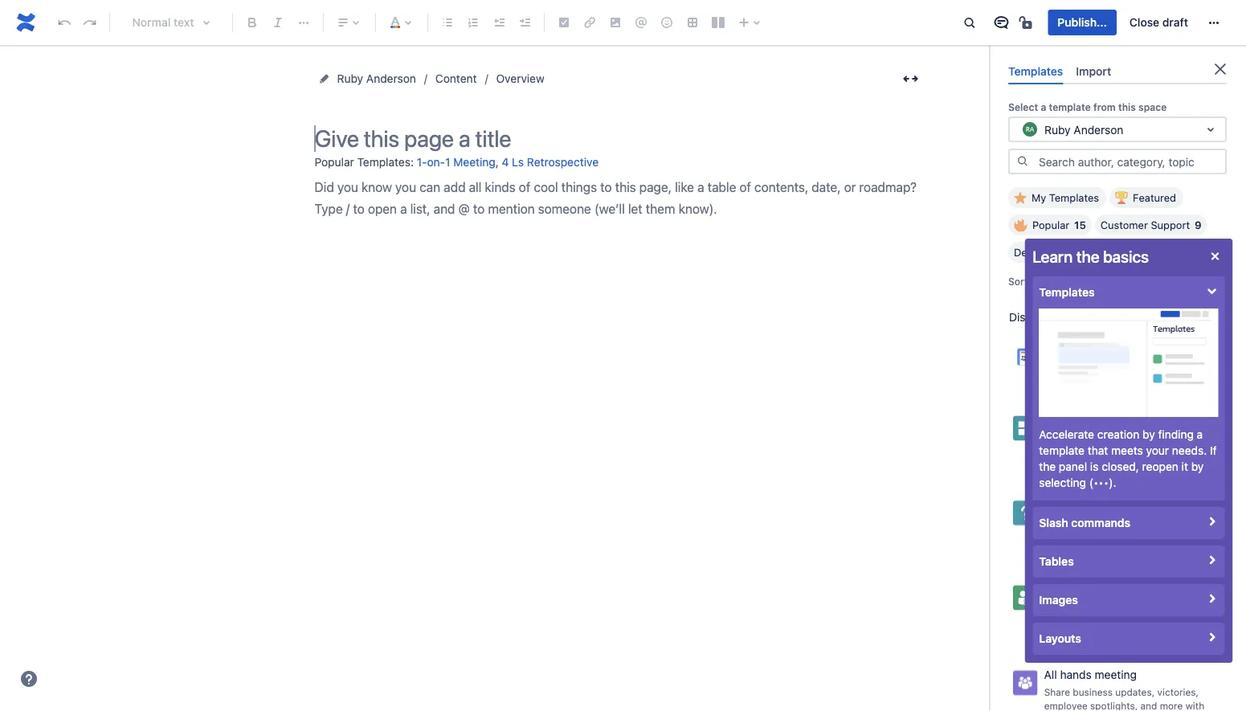 Task type: vqa. For each thing, say whether or not it's contained in the screenshot.
process
no



Task type: locate. For each thing, give the bounding box(es) containing it.
0 vertical spatial 1
[[446, 156, 451, 169]]

their
[[1190, 615, 1210, 627]]

retrospective inside 4 ls retrospective use this framework to reflect back on your team?s work and use what youve learned to improve.
[[1070, 414, 1142, 427]]

more
[[1161, 700, 1184, 712]]

my
[[1032, 192, 1047, 204]]

content link
[[436, 69, 477, 88]]

0 vertical spatial popular
[[315, 155, 354, 169]]

on- right templates:
[[427, 156, 446, 169]]

0 vertical spatial the
[[1077, 247, 1100, 266]]

meeting inside the 1-on-1 meeting run 1-on-1 meetings and maintain productive working relationships.
[[1081, 342, 1124, 356]]

templates inside dropdown button
[[1040, 286, 1096, 299]]

Give this page a title text field
[[315, 125, 926, 152]]

close templates and import image
[[1212, 59, 1231, 79]]

anderson
[[367, 72, 416, 85], [1074, 123, 1124, 136]]

plan up speed at the right
[[1086, 583, 1108, 597]]

0 vertical spatial template
[[1050, 101, 1092, 113]]

0 vertical spatial 1-
[[417, 156, 427, 169]]

a right as
[[1214, 531, 1219, 542]]

0 vertical spatial 4
[[502, 156, 509, 169]]

displaying all 130 templates.
[[1010, 311, 1159, 324]]

day up "create"
[[1064, 583, 1083, 597]]

and inside the 1-on-1 meeting run 1-on-1 meetings and maintain productive working relationships.
[[1141, 361, 1158, 372]]

ls right ,
[[512, 156, 524, 169]]

0 vertical spatial templates
[[1009, 64, 1064, 78]]

basics
[[1104, 247, 1150, 266]]

build
[[1045, 517, 1067, 528]]

and right speed at the right
[[1119, 615, 1135, 627]]

help image
[[19, 670, 39, 689]]

ls up the accelerate
[[1055, 414, 1067, 427]]

1 horizontal spatial meeting
[[1081, 342, 1124, 356]]

ls
[[512, 156, 524, 169], [1055, 414, 1067, 427]]

a right select
[[1041, 101, 1047, 113]]

template
[[1050, 101, 1092, 113], [1040, 444, 1086, 457]]

4 up use
[[1045, 414, 1052, 427]]

from
[[1094, 101, 1116, 113]]

1 horizontal spatial 90-
[[1086, 602, 1102, 613]]

new down get
[[1045, 629, 1063, 640]]

1 horizontal spatial your
[[1147, 444, 1170, 457]]

select
[[1009, 101, 1039, 113]]

popular left templates:
[[315, 155, 354, 169]]

plan
[[1086, 583, 1108, 597], [1121, 602, 1140, 613]]

2 horizontal spatial 1-
[[1065, 361, 1074, 372]]

your inside 4 ls retrospective use this framework to reflect back on your team?s work and use what youve learned to improve.
[[1045, 446, 1065, 457]]

2 vertical spatial on-
[[1074, 361, 1090, 372]]

customer support 9
[[1101, 219, 1203, 231]]

new up the in
[[1177, 602, 1195, 613]]

ruby
[[337, 72, 364, 85], [1045, 123, 1071, 136]]

and inside 90-day plan create a 90-day plan to help new hires get up to speed and succeed in their new role.
[[1119, 615, 1135, 627]]

more formatting image
[[294, 13, 314, 32]]

1 vertical spatial ls
[[1055, 414, 1067, 427]]

panel
[[1060, 460, 1088, 474]]

confluence image
[[13, 10, 39, 35]]

on
[[1203, 432, 1214, 444]]

to
[[1135, 432, 1144, 444], [1081, 459, 1091, 470], [1143, 602, 1152, 613], [1076, 615, 1086, 627]]

template left "from"
[[1050, 101, 1092, 113]]

meeting inside popular templates: 1-on-1 meeting , 4 ls retrospective
[[454, 156, 496, 169]]

0 vertical spatial plan
[[1086, 583, 1108, 597]]

and inside 5 whys analysis build team trust by identifying problems and proposing solutions as a group.
[[1090, 531, 1106, 542]]

and left use
[[1127, 446, 1144, 457]]

1 vertical spatial templates
[[1050, 192, 1100, 204]]

2 horizontal spatial 1
[[1090, 361, 1094, 372]]

0 horizontal spatial 90-
[[1045, 583, 1064, 597]]

sort
[[1009, 276, 1029, 287]]

layouts button
[[1033, 623, 1226, 655]]

1 horizontal spatial anderson
[[1074, 123, 1124, 136]]

1
[[446, 156, 451, 169], [1073, 342, 1078, 356], [1090, 361, 1094, 372]]

1 vertical spatial 1-
[[1045, 342, 1055, 356]]

your down reflect
[[1147, 444, 1170, 457]]

day
[[1064, 583, 1083, 597], [1102, 602, 1118, 613]]

1 left meetings on the right
[[1090, 361, 1094, 372]]

ruby right the move this page 'icon'
[[337, 72, 364, 85]]

tab list
[[1003, 58, 1234, 85]]

a
[[1041, 101, 1047, 113], [1198, 428, 1204, 441], [1214, 531, 1219, 542], [1078, 602, 1083, 613]]

popular for popular
[[1033, 219, 1070, 231]]

2 vertical spatial templates
[[1040, 286, 1096, 299]]

1 vertical spatial this
[[1065, 432, 1082, 444]]

a inside accelerate creation by finding a template that meets your needs. if the panel is closed, reopen it by selecting (•••).
[[1198, 428, 1204, 441]]

0 horizontal spatial new
[[1045, 629, 1063, 640]]

your down use
[[1045, 446, 1065, 457]]

2 vertical spatial 1
[[1090, 361, 1094, 372]]

0 vertical spatial 90-
[[1045, 583, 1064, 597]]

0 vertical spatial new
[[1177, 602, 1195, 613]]

this inside 4 ls retrospective use this framework to reflect back on your team?s work and use what youve learned to improve.
[[1065, 432, 1082, 444]]

1 horizontal spatial retrospective
[[1070, 414, 1142, 427]]

1 vertical spatial ruby
[[1045, 123, 1071, 136]]

redo ⌘⇧z image
[[80, 13, 100, 32]]

0 horizontal spatial day
[[1064, 583, 1083, 597]]

1 horizontal spatial this
[[1119, 101, 1137, 113]]

1 vertical spatial 1
[[1073, 342, 1078, 356]]

1- right templates:
[[417, 156, 427, 169]]

day up speed at the right
[[1102, 602, 1118, 613]]

featured
[[1134, 192, 1177, 204]]

italic ⌘i image
[[269, 13, 288, 32]]

1- up productive
[[1065, 361, 1074, 372]]

to up "succeed"
[[1143, 602, 1152, 613]]

ruby down "select a template from this space"
[[1045, 123, 1071, 136]]

1 horizontal spatial popular
[[1033, 219, 1070, 231]]

templates up select
[[1009, 64, 1064, 78]]

find and replace image
[[960, 13, 980, 32]]

1 vertical spatial day
[[1102, 602, 1118, 613]]

0 vertical spatial ls
[[512, 156, 524, 169]]

templates:
[[357, 155, 414, 169]]

0 horizontal spatial 1
[[446, 156, 451, 169]]

layouts image
[[709, 13, 728, 32]]

reflect
[[1147, 432, 1176, 444]]

close draft button
[[1121, 10, 1199, 35]]

content
[[436, 72, 477, 85]]

and up relationships.
[[1141, 361, 1158, 372]]

meeting left the 4 ls retrospective button on the left of page
[[454, 156, 496, 169]]

0 vertical spatial ruby anderson
[[337, 72, 416, 85]]

1 vertical spatial popular
[[1033, 219, 1070, 231]]

popular down my templates button
[[1033, 219, 1070, 231]]

this right "from"
[[1119, 101, 1137, 113]]

0 vertical spatial anderson
[[367, 72, 416, 85]]

outdent ⇧tab image
[[490, 13, 509, 32]]

4 right ,
[[502, 156, 509, 169]]

and inside all hands meeting share business updates, victories, employee spotlights, and more wit
[[1141, 700, 1158, 712]]

1- up run
[[1045, 342, 1055, 356]]

0 horizontal spatial anderson
[[367, 72, 416, 85]]

meeting
[[454, 156, 496, 169], [1081, 342, 1124, 356]]

and for all hands meeting
[[1141, 700, 1158, 712]]

slash commands button
[[1033, 507, 1226, 539]]

1 vertical spatial on-
[[1055, 342, 1073, 356]]

1 vertical spatial ruby anderson
[[1045, 123, 1124, 136]]

to right up
[[1076, 615, 1086, 627]]

plan up "succeed"
[[1121, 602, 1140, 613]]

template up learned
[[1040, 444, 1086, 457]]

working
[[1096, 374, 1131, 385]]

use
[[1146, 446, 1163, 457]]

in
[[1179, 615, 1187, 627]]

solutions
[[1157, 531, 1198, 542]]

layouts
[[1040, 632, 1082, 646]]

1-
[[417, 156, 427, 169], [1045, 342, 1055, 356], [1065, 361, 1074, 372]]

anderson left content
[[367, 72, 416, 85]]

0 vertical spatial retrospective
[[527, 156, 599, 169]]

accelerate
[[1040, 428, 1095, 441]]

relationships.
[[1134, 374, 1195, 385]]

your inside accelerate creation by finding a template that meets your needs. if the panel is closed, reopen it by selecting (•••).
[[1147, 444, 1170, 457]]

anderson inside ruby anderson link
[[367, 72, 416, 85]]

0 horizontal spatial 1-
[[417, 156, 427, 169]]

as
[[1201, 531, 1211, 542]]

the down 15
[[1077, 247, 1100, 266]]

slash commands
[[1040, 517, 1132, 530]]

retrospective down give this page a title 'text field'
[[527, 156, 599, 169]]

all
[[1066, 311, 1078, 324]]

1 vertical spatial retrospective
[[1070, 414, 1142, 427]]

by up proposing
[[1119, 517, 1130, 528]]

1-on-1 meeting button
[[417, 150, 496, 176]]

90- up "create"
[[1045, 583, 1064, 597]]

the
[[1077, 247, 1100, 266], [1040, 460, 1057, 474]]

Main content area, start typing to enter text. text field
[[315, 176, 926, 220]]

0 horizontal spatial meeting
[[454, 156, 496, 169]]

1 horizontal spatial plan
[[1121, 602, 1140, 613]]

0 vertical spatial meeting
[[454, 156, 496, 169]]

0 horizontal spatial your
[[1045, 446, 1065, 457]]

template inside accelerate creation by finding a template that meets your needs. if the panel is closed, reopen it by selecting (•••).
[[1040, 444, 1086, 457]]

by right sort
[[1031, 276, 1043, 287]]

action item image
[[555, 13, 574, 32]]

improve.
[[1093, 459, 1132, 470]]

1 vertical spatial 4
[[1045, 414, 1052, 427]]

meeting up meetings on the right
[[1081, 342, 1124, 356]]

0 vertical spatial this
[[1119, 101, 1137, 113]]

the up selecting
[[1040, 460, 1057, 474]]

1-on-1 meeting run 1-on-1 meetings and maintain productive working relationships.
[[1045, 342, 1199, 385]]

1 horizontal spatial ls
[[1055, 414, 1067, 427]]

0 horizontal spatial popular
[[315, 155, 354, 169]]

1 horizontal spatial ruby anderson
[[1045, 123, 1124, 136]]

more image
[[1205, 13, 1224, 32]]

1 vertical spatial meeting
[[1081, 342, 1124, 356]]

and down updates,
[[1141, 700, 1158, 712]]

selecting
[[1040, 476, 1087, 490]]

a right "create"
[[1078, 602, 1083, 613]]

popular
[[315, 155, 354, 169], [1033, 219, 1070, 231]]

templates
[[1009, 64, 1064, 78], [1050, 192, 1100, 204], [1040, 286, 1096, 299]]

on- up run
[[1055, 342, 1073, 356]]

0 horizontal spatial ruby anderson
[[337, 72, 416, 85]]

new
[[1177, 602, 1195, 613], [1045, 629, 1063, 640]]

indent tab image
[[515, 13, 535, 32]]

and down "commands" at the right of page
[[1090, 531, 1106, 542]]

1 horizontal spatial 4
[[1045, 414, 1052, 427]]

close
[[1130, 16, 1160, 29]]

ruby anderson right the move this page 'icon'
[[337, 72, 416, 85]]

overview
[[496, 72, 545, 85]]

templates up 15
[[1050, 192, 1100, 204]]

1 vertical spatial new
[[1045, 629, 1063, 640]]

all
[[1045, 668, 1058, 682]]

open image
[[1202, 120, 1221, 139]]

0 horizontal spatial ls
[[512, 156, 524, 169]]

ruby anderson down "select a template from this space"
[[1045, 123, 1124, 136]]

retrospective inside popular templates: 1-on-1 meeting , 4 ls retrospective
[[527, 156, 599, 169]]

if
[[1211, 444, 1218, 457]]

templates up all
[[1040, 286, 1096, 299]]

hands
[[1061, 668, 1092, 682]]

1- inside popular templates: 1-on-1 meeting , 4 ls retrospective
[[417, 156, 427, 169]]

a inside 5 whys analysis build team trust by identifying problems and proposing solutions as a group.
[[1214, 531, 1219, 542]]

make page full-width image
[[902, 69, 921, 88]]

table image
[[683, 13, 703, 32]]

0 vertical spatial on-
[[427, 156, 446, 169]]

popular inside popular templates: 1-on-1 meeting , 4 ls retrospective
[[315, 155, 354, 169]]

1 horizontal spatial new
[[1177, 602, 1195, 613]]

0 horizontal spatial 4
[[502, 156, 509, 169]]

move this page image
[[318, 72, 331, 85]]

anderson down "from"
[[1074, 123, 1124, 136]]

on- up productive
[[1074, 361, 1090, 372]]

0 horizontal spatial retrospective
[[527, 156, 599, 169]]

a up youve
[[1198, 428, 1204, 441]]

problems
[[1045, 531, 1087, 542]]

close draft
[[1130, 16, 1189, 29]]

1 left ,
[[446, 156, 451, 169]]

90- up speed at the right
[[1086, 602, 1102, 613]]

1 down all
[[1073, 342, 1078, 356]]

0 vertical spatial ruby
[[337, 72, 364, 85]]

0 horizontal spatial this
[[1065, 432, 1082, 444]]

retrospective up 'framework'
[[1070, 414, 1142, 427]]

retrospective
[[527, 156, 599, 169], [1070, 414, 1142, 427]]

0 horizontal spatial ruby
[[337, 72, 364, 85]]

1 vertical spatial the
[[1040, 460, 1057, 474]]

your
[[1147, 444, 1170, 457], [1045, 446, 1065, 457]]

identifying
[[1133, 517, 1180, 528]]

by right it
[[1192, 460, 1205, 474]]

0 horizontal spatial the
[[1040, 460, 1057, 474]]

1 vertical spatial template
[[1040, 444, 1086, 457]]

None text field
[[1021, 122, 1024, 138]]

this up team?s
[[1065, 432, 1082, 444]]

ruby anderson
[[337, 72, 416, 85], [1045, 123, 1124, 136]]



Task type: describe. For each thing, give the bounding box(es) containing it.
support
[[1152, 219, 1191, 231]]

this for retrospective
[[1065, 432, 1082, 444]]

the inside accelerate creation by finding a template that meets your needs. if the panel is closed, reopen it by selecting (•••).
[[1040, 460, 1057, 474]]

slash
[[1040, 517, 1069, 530]]

learn
[[1033, 247, 1074, 266]]

1 horizontal spatial 1
[[1073, 342, 1078, 356]]

draft
[[1163, 16, 1189, 29]]

4 ls retrospective button
[[502, 150, 599, 176]]

1 horizontal spatial 1-
[[1045, 342, 1055, 356]]

1 horizontal spatial the
[[1077, 247, 1100, 266]]

maintain
[[1161, 361, 1199, 372]]

business
[[1074, 687, 1113, 698]]

finding
[[1159, 428, 1195, 441]]

youve
[[1190, 446, 1216, 457]]

search icon image
[[1017, 155, 1030, 168]]

share
[[1045, 687, 1071, 698]]

1 vertical spatial 90-
[[1086, 602, 1102, 613]]

publish...
[[1058, 16, 1108, 29]]

add image, video, or file image
[[606, 13, 625, 32]]

featured button
[[1110, 187, 1184, 208]]

framework
[[1084, 432, 1132, 444]]

tab list containing templates
[[1003, 58, 1234, 85]]

succeed
[[1138, 615, 1176, 627]]

images
[[1040, 594, 1079, 607]]

link image
[[580, 13, 600, 32]]

numbered list ⌘⇧7 image
[[464, 13, 483, 32]]

publish... button
[[1049, 10, 1117, 35]]

(•••).
[[1090, 476, 1117, 490]]

creation
[[1098, 428, 1140, 441]]

reopen
[[1143, 460, 1180, 474]]

comment icon image
[[992, 13, 1012, 32]]

tables
[[1040, 555, 1075, 568]]

1 vertical spatial plan
[[1121, 602, 1140, 613]]

customer
[[1101, 219, 1149, 231]]

my templates
[[1032, 192, 1100, 204]]

use
[[1045, 432, 1062, 444]]

ls inside 4 ls retrospective use this framework to reflect back on your team?s work and use what youve learned to improve.
[[1055, 414, 1067, 427]]

up
[[1062, 615, 1074, 627]]

popular for popular templates: 1-on-1 meeting , 4 ls retrospective
[[315, 155, 354, 169]]

what
[[1165, 446, 1187, 457]]

commands
[[1072, 517, 1132, 530]]

and for 1-on-1 meeting
[[1141, 361, 1158, 372]]

emoji image
[[658, 13, 677, 32]]

design
[[1015, 247, 1048, 259]]

this for template
[[1119, 101, 1137, 113]]

back
[[1179, 432, 1200, 444]]

sort by
[[1009, 276, 1043, 287]]

4 inside popular templates: 1-on-1 meeting , 4 ls retrospective
[[502, 156, 509, 169]]

ls inside popular templates: 1-on-1 meeting , 4 ls retrospective
[[512, 156, 524, 169]]

meets
[[1112, 444, 1144, 457]]

updates,
[[1116, 687, 1155, 698]]

undo ⌘z image
[[55, 13, 74, 32]]

templates inside button
[[1050, 192, 1100, 204]]

ruby inside ruby anderson link
[[337, 72, 364, 85]]

no restrictions image
[[1018, 13, 1037, 32]]

mention image
[[632, 13, 651, 32]]

trust
[[1095, 517, 1116, 528]]

bold ⌘b image
[[243, 13, 262, 32]]

1 horizontal spatial ruby
[[1045, 123, 1071, 136]]

create
[[1045, 602, 1075, 613]]

90-day plan create a 90-day plan to help new hires get up to speed and succeed in their new role.
[[1045, 583, 1220, 640]]

,
[[496, 155, 499, 169]]

Search author, category, topic field
[[1035, 150, 1226, 173]]

a inside 90-day plan create a 90-day plan to help new hires get up to speed and succeed in their new role.
[[1078, 602, 1083, 613]]

to up meets
[[1135, 432, 1144, 444]]

to left is
[[1081, 459, 1091, 470]]

and inside 4 ls retrospective use this framework to reflect back on your team?s work and use what youve learned to improve.
[[1127, 446, 1144, 457]]

accelerate creation by finding a template that meets your needs. if the panel is closed, reopen it by selecting (•••).
[[1040, 428, 1218, 490]]

close image
[[1206, 247, 1226, 266]]

design button
[[1009, 242, 1071, 263]]

group.
[[1045, 544, 1074, 555]]

1 inside popular templates: 1-on-1 meeting , 4 ls retrospective
[[446, 156, 451, 169]]

130
[[1081, 311, 1102, 324]]

team
[[1070, 517, 1093, 528]]

role.
[[1066, 629, 1086, 640]]

bullet list ⌘⇧8 image
[[438, 13, 457, 32]]

0 vertical spatial day
[[1064, 583, 1083, 597]]

by inside 5 whys analysis build team trust by identifying problems and proposing solutions as a group.
[[1119, 517, 1130, 528]]

victories,
[[1158, 687, 1200, 698]]

that
[[1089, 444, 1109, 457]]

employee
[[1045, 700, 1088, 712]]

overview link
[[496, 69, 545, 88]]

team?s
[[1067, 446, 1100, 457]]

it
[[1183, 460, 1189, 474]]

help
[[1155, 602, 1174, 613]]

work
[[1103, 446, 1124, 457]]

4 ls retrospective use this framework to reflect back on your team?s work and use what youve learned to improve.
[[1045, 414, 1216, 470]]

learn the basics
[[1033, 247, 1150, 266]]

speed
[[1088, 615, 1116, 627]]

import
[[1077, 64, 1112, 78]]

tables button
[[1033, 546, 1226, 578]]

1 horizontal spatial day
[[1102, 602, 1118, 613]]

closed,
[[1103, 460, 1140, 474]]

5
[[1045, 499, 1052, 512]]

all hands meeting share business updates, victories, employee spotlights, and more wit
[[1045, 668, 1205, 712]]

templates.
[[1105, 311, 1159, 324]]

run
[[1045, 361, 1062, 372]]

on- inside popular templates: 1-on-1 meeting , 4 ls retrospective
[[427, 156, 446, 169]]

templates button
[[1033, 277, 1226, 309]]

images button
[[1033, 584, 1226, 617]]

15
[[1075, 219, 1087, 231]]

meeting
[[1095, 668, 1138, 682]]

hires
[[1198, 602, 1220, 613]]

analysis
[[1086, 499, 1129, 512]]

confluence image
[[13, 10, 39, 35]]

is
[[1091, 460, 1100, 474]]

4 inside 4 ls retrospective use this framework to reflect back on your team?s work and use what youve learned to improve.
[[1045, 414, 1052, 427]]

and for 5 whys analysis
[[1090, 531, 1106, 542]]

productive
[[1045, 374, 1093, 385]]

by up use
[[1143, 428, 1156, 441]]

meetings
[[1097, 361, 1138, 372]]

space
[[1139, 101, 1168, 113]]

0 horizontal spatial plan
[[1086, 583, 1108, 597]]

2 vertical spatial 1-
[[1065, 361, 1074, 372]]

popular templates: 1-on-1 meeting , 4 ls retrospective
[[315, 155, 599, 169]]

spotlights,
[[1091, 700, 1139, 712]]

1 vertical spatial anderson
[[1074, 123, 1124, 136]]

needs.
[[1173, 444, 1208, 457]]

learned
[[1045, 459, 1079, 470]]

my templates button
[[1009, 187, 1107, 208]]



